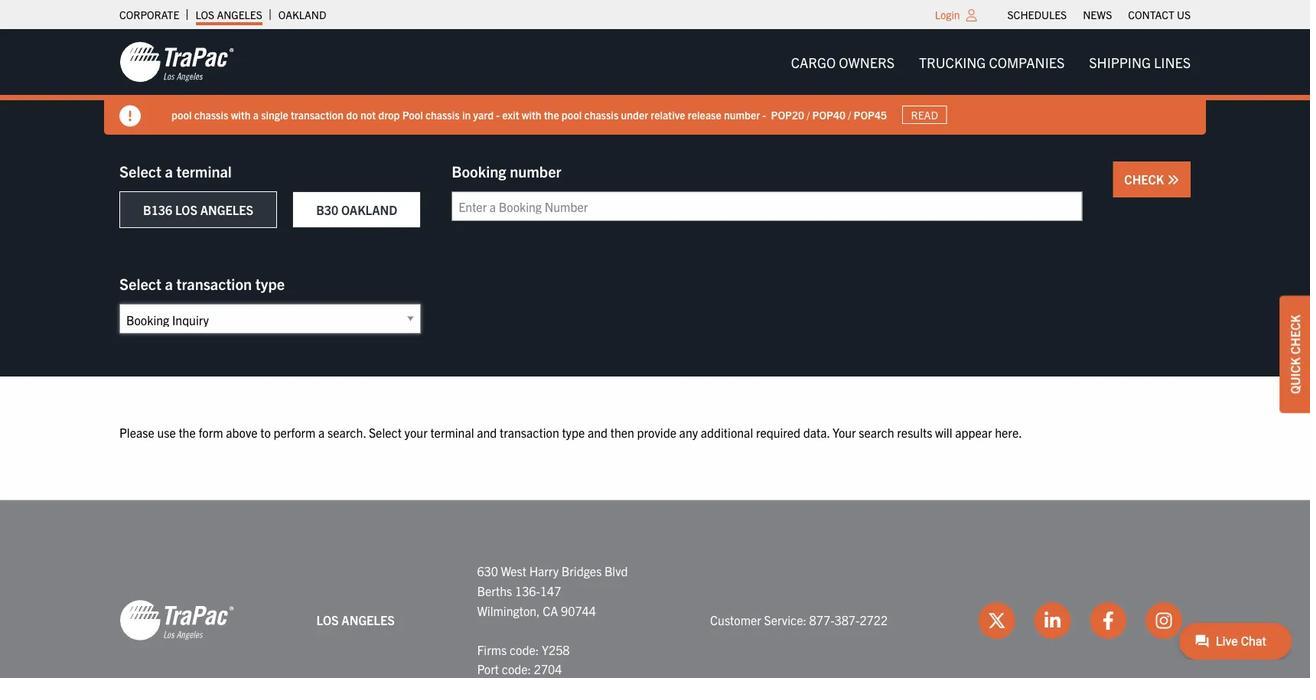 Task type: describe. For each thing, give the bounding box(es) containing it.
select for select a terminal
[[119, 161, 161, 180]]

news
[[1084, 8, 1113, 21]]

0 horizontal spatial number
[[510, 161, 562, 180]]

please
[[119, 425, 154, 440]]

1 - from the left
[[496, 108, 500, 121]]

cargo
[[791, 53, 836, 70]]

in
[[462, 108, 471, 121]]

2704
[[534, 662, 562, 677]]

login
[[935, 8, 961, 21]]

read link
[[903, 106, 947, 124]]

data.
[[804, 425, 830, 440]]

customer service: 877-387-2722
[[711, 613, 888, 628]]

0 vertical spatial terminal
[[176, 161, 232, 180]]

schedules link
[[1008, 4, 1067, 25]]

port
[[477, 662, 499, 677]]

contact
[[1129, 8, 1175, 21]]

oakland link
[[279, 4, 327, 25]]

1 los angeles image from the top
[[119, 41, 234, 83]]

0 vertical spatial angeles
[[217, 8, 262, 21]]

trucking companies link
[[907, 47, 1077, 77]]

your
[[405, 425, 428, 440]]

cargo owners link
[[779, 47, 907, 77]]

1 vertical spatial code:
[[502, 662, 531, 677]]

solid image inside check button
[[1168, 174, 1180, 186]]

2 chassis from the left
[[426, 108, 460, 121]]

2 vertical spatial transaction
[[500, 425, 559, 440]]

quick check
[[1288, 315, 1303, 394]]

1 pool from the left
[[172, 108, 192, 121]]

footer containing 630 west harry bridges blvd
[[0, 500, 1311, 678]]

firms
[[477, 642, 507, 657]]

relative
[[651, 108, 686, 121]]

your
[[833, 425, 856, 440]]

1 vertical spatial the
[[179, 425, 196, 440]]

read
[[912, 108, 939, 122]]

1 vertical spatial los angeles
[[317, 613, 395, 628]]

1 / from the left
[[807, 108, 810, 121]]

then
[[611, 425, 635, 440]]

1 vertical spatial transaction
[[176, 274, 252, 293]]

release
[[688, 108, 722, 121]]

contact us
[[1129, 8, 1191, 21]]

companies
[[990, 53, 1065, 70]]

additional
[[701, 425, 754, 440]]

please use the form above to perform a search. select your terminal and transaction type and then provide any additional required data. your search results will appear here.
[[119, 425, 1023, 440]]

lines
[[1155, 53, 1191, 70]]

bridges
[[562, 564, 602, 579]]

y258
[[542, 642, 570, 657]]

berths
[[477, 583, 512, 599]]

do
[[346, 108, 358, 121]]

under
[[621, 108, 649, 121]]

yard
[[473, 108, 494, 121]]

shipping lines link
[[1077, 47, 1204, 77]]

los angeles link
[[196, 4, 262, 25]]

0 vertical spatial los
[[196, 8, 215, 21]]

wilmington,
[[477, 603, 540, 618]]

firms code:  y258 port code:  2704
[[477, 642, 570, 677]]

news link
[[1084, 4, 1113, 25]]

0 vertical spatial code:
[[510, 642, 539, 657]]

check button
[[1114, 162, 1191, 198]]

menu bar containing cargo owners
[[779, 47, 1204, 77]]

quick
[[1288, 357, 1303, 394]]

pop45
[[854, 108, 887, 121]]

above
[[226, 425, 258, 440]]

not
[[361, 108, 376, 121]]

to
[[260, 425, 271, 440]]

1 vertical spatial angeles
[[200, 202, 254, 217]]

a left search.
[[319, 425, 325, 440]]

any
[[680, 425, 698, 440]]

0 horizontal spatial solid image
[[119, 105, 141, 127]]

ca
[[543, 603, 558, 618]]

schedules
[[1008, 8, 1067, 21]]

1 with from the left
[[231, 108, 251, 121]]

90744
[[561, 603, 596, 618]]

630
[[477, 564, 498, 579]]

select a terminal
[[119, 161, 232, 180]]

use
[[157, 425, 176, 440]]

form
[[199, 425, 223, 440]]

appear
[[956, 425, 993, 440]]

1 vertical spatial terminal
[[431, 425, 474, 440]]

menu bar containing schedules
[[1000, 4, 1199, 25]]

1 vertical spatial los
[[175, 202, 198, 217]]

pool chassis with a single transaction  do not drop pool chassis in yard -  exit with the pool chassis under relative release number -  pop20 / pop40 / pop45
[[172, 108, 887, 121]]

blvd
[[605, 564, 628, 579]]

trucking
[[920, 53, 986, 70]]

check inside button
[[1125, 172, 1168, 187]]

select for select a transaction type
[[119, 274, 161, 293]]

1 vertical spatial oakland
[[341, 202, 398, 217]]

booking
[[452, 161, 507, 180]]

pop40
[[813, 108, 846, 121]]



Task type: vqa. For each thing, say whether or not it's contained in the screenshot.
"Check" to the right
yes



Task type: locate. For each thing, give the bounding box(es) containing it.
cargo owners
[[791, 53, 895, 70]]

387-
[[835, 613, 860, 628]]

877-
[[810, 613, 835, 628]]

1 horizontal spatial transaction
[[291, 108, 344, 121]]

2 pool from the left
[[562, 108, 582, 121]]

0 horizontal spatial los angeles
[[196, 8, 262, 21]]

the right 'use'
[[179, 425, 196, 440]]

us
[[1178, 8, 1191, 21]]

transaction
[[291, 108, 344, 121], [176, 274, 252, 293], [500, 425, 559, 440]]

-
[[496, 108, 500, 121], [763, 108, 766, 121]]

1 horizontal spatial type
[[562, 425, 585, 440]]

2 vertical spatial los
[[317, 613, 339, 628]]

0 vertical spatial transaction
[[291, 108, 344, 121]]

select up "b136"
[[119, 161, 161, 180]]

los angeles image
[[119, 41, 234, 83], [119, 599, 234, 642]]

1 vertical spatial menu bar
[[779, 47, 1204, 77]]

1 horizontal spatial with
[[522, 108, 542, 121]]

light image
[[967, 9, 977, 21]]

type
[[256, 274, 285, 293], [562, 425, 585, 440]]

2 horizontal spatial chassis
[[585, 108, 619, 121]]

login link
[[935, 8, 961, 21]]

0 vertical spatial oakland
[[279, 8, 327, 21]]

- left 'exit'
[[496, 108, 500, 121]]

1 horizontal spatial the
[[544, 108, 559, 121]]

/ left pop45
[[849, 108, 852, 121]]

menu bar up shipping
[[1000, 4, 1199, 25]]

customer
[[711, 613, 762, 628]]

contact us link
[[1129, 4, 1191, 25]]

2 vertical spatial angeles
[[342, 613, 395, 628]]

2 los angeles image from the top
[[119, 599, 234, 642]]

1 horizontal spatial solid image
[[1168, 174, 1180, 186]]

shipping
[[1090, 53, 1151, 70]]

1 horizontal spatial oakland
[[341, 202, 398, 217]]

number down pool chassis with a single transaction  do not drop pool chassis in yard -  exit with the pool chassis under relative release number -  pop20 / pop40 / pop45
[[510, 161, 562, 180]]

booking number
[[452, 161, 562, 180]]

the
[[544, 108, 559, 121], [179, 425, 196, 440]]

check
[[1125, 172, 1168, 187], [1288, 315, 1303, 355]]

1 horizontal spatial terminal
[[431, 425, 474, 440]]

chassis
[[194, 108, 228, 121], [426, 108, 460, 121], [585, 108, 619, 121]]

here.
[[996, 425, 1023, 440]]

pool up select a terminal
[[172, 108, 192, 121]]

0 horizontal spatial /
[[807, 108, 810, 121]]

Booking number text field
[[452, 191, 1083, 221]]

0 vertical spatial the
[[544, 108, 559, 121]]

los inside footer
[[317, 613, 339, 628]]

select a transaction type
[[119, 274, 285, 293]]

oakland
[[279, 8, 327, 21], [341, 202, 398, 217]]

0 vertical spatial type
[[256, 274, 285, 293]]

menu bar down the light image
[[779, 47, 1204, 77]]

required
[[756, 425, 801, 440]]

1 horizontal spatial /
[[849, 108, 852, 121]]

los
[[196, 8, 215, 21], [175, 202, 198, 217], [317, 613, 339, 628]]

harry
[[530, 564, 559, 579]]

0 vertical spatial los angeles image
[[119, 41, 234, 83]]

3 chassis from the left
[[585, 108, 619, 121]]

2 and from the left
[[588, 425, 608, 440]]

pool
[[403, 108, 423, 121]]

owners
[[839, 53, 895, 70]]

pool right 'exit'
[[562, 108, 582, 121]]

0 horizontal spatial chassis
[[194, 108, 228, 121]]

0 horizontal spatial check
[[1125, 172, 1168, 187]]

1 vertical spatial solid image
[[1168, 174, 1180, 186]]

select left your
[[369, 425, 402, 440]]

0 horizontal spatial the
[[179, 425, 196, 440]]

search.
[[328, 425, 366, 440]]

0 vertical spatial check
[[1125, 172, 1168, 187]]

2 with from the left
[[522, 108, 542, 121]]

terminal right your
[[431, 425, 474, 440]]

- left pop20
[[763, 108, 766, 121]]

select
[[119, 161, 161, 180], [119, 274, 161, 293], [369, 425, 402, 440]]

1 horizontal spatial number
[[724, 108, 760, 121]]

a
[[253, 108, 259, 121], [165, 161, 173, 180], [165, 274, 173, 293], [319, 425, 325, 440]]

shipping lines
[[1090, 53, 1191, 70]]

corporate link
[[119, 4, 179, 25]]

136-
[[515, 583, 540, 599]]

the right 'exit'
[[544, 108, 559, 121]]

a inside banner
[[253, 108, 259, 121]]

b136 los angeles
[[143, 202, 254, 217]]

1 chassis from the left
[[194, 108, 228, 121]]

0 vertical spatial number
[[724, 108, 760, 121]]

provide
[[637, 425, 677, 440]]

code:
[[510, 642, 539, 657], [502, 662, 531, 677]]

exit
[[502, 108, 520, 121]]

0 horizontal spatial oakland
[[279, 8, 327, 21]]

code: up 2704
[[510, 642, 539, 657]]

1 vertical spatial number
[[510, 161, 562, 180]]

single
[[261, 108, 288, 121]]

1 horizontal spatial pool
[[562, 108, 582, 121]]

0 horizontal spatial terminal
[[176, 161, 232, 180]]

angeles
[[217, 8, 262, 21], [200, 202, 254, 217], [342, 613, 395, 628]]

los angeles
[[196, 8, 262, 21], [317, 613, 395, 628]]

2 - from the left
[[763, 108, 766, 121]]

0 horizontal spatial pool
[[172, 108, 192, 121]]

1 vertical spatial select
[[119, 274, 161, 293]]

footer
[[0, 500, 1311, 678]]

search
[[859, 425, 895, 440]]

results
[[898, 425, 933, 440]]

0 vertical spatial menu bar
[[1000, 4, 1199, 25]]

1 vertical spatial type
[[562, 425, 585, 440]]

will
[[936, 425, 953, 440]]

pool
[[172, 108, 192, 121], [562, 108, 582, 121]]

/
[[807, 108, 810, 121], [849, 108, 852, 121]]

oakland right los angeles link
[[279, 8, 327, 21]]

with left single at the left top
[[231, 108, 251, 121]]

2 vertical spatial select
[[369, 425, 402, 440]]

code: right port
[[502, 662, 531, 677]]

select down "b136"
[[119, 274, 161, 293]]

0 horizontal spatial and
[[477, 425, 497, 440]]

service:
[[765, 613, 807, 628]]

perform
[[274, 425, 316, 440]]

0 vertical spatial los angeles
[[196, 8, 262, 21]]

0 horizontal spatial transaction
[[176, 274, 252, 293]]

b136
[[143, 202, 172, 217]]

oakland right b30
[[341, 202, 398, 217]]

147
[[540, 583, 562, 599]]

1 and from the left
[[477, 425, 497, 440]]

chassis left in
[[426, 108, 460, 121]]

b30 oakland
[[316, 202, 398, 217]]

a left single at the left top
[[253, 108, 259, 121]]

transaction inside banner
[[291, 108, 344, 121]]

a down "b136"
[[165, 274, 173, 293]]

banner
[[0, 29, 1311, 135]]

2722
[[860, 613, 888, 628]]

trucking companies
[[920, 53, 1065, 70]]

with right 'exit'
[[522, 108, 542, 121]]

with
[[231, 108, 251, 121], [522, 108, 542, 121]]

drop
[[378, 108, 400, 121]]

1 horizontal spatial and
[[588, 425, 608, 440]]

pop20
[[771, 108, 805, 121]]

a up "b136"
[[165, 161, 173, 180]]

2 / from the left
[[849, 108, 852, 121]]

1 horizontal spatial -
[[763, 108, 766, 121]]

chassis left under
[[585, 108, 619, 121]]

and right your
[[477, 425, 497, 440]]

number right release
[[724, 108, 760, 121]]

2 horizontal spatial transaction
[[500, 425, 559, 440]]

0 vertical spatial solid image
[[119, 105, 141, 127]]

solid image
[[119, 105, 141, 127], [1168, 174, 1180, 186]]

630 west harry bridges blvd berths 136-147 wilmington, ca 90744
[[477, 564, 628, 618]]

0 horizontal spatial type
[[256, 274, 285, 293]]

b30
[[316, 202, 339, 217]]

1 horizontal spatial los angeles
[[317, 613, 395, 628]]

1 horizontal spatial chassis
[[426, 108, 460, 121]]

0 vertical spatial select
[[119, 161, 161, 180]]

1 horizontal spatial check
[[1288, 315, 1303, 355]]

0 horizontal spatial -
[[496, 108, 500, 121]]

/ right pop20
[[807, 108, 810, 121]]

corporate
[[119, 8, 179, 21]]

banner containing cargo owners
[[0, 29, 1311, 135]]

terminal up b136 los angeles
[[176, 161, 232, 180]]

chassis left single at the left top
[[194, 108, 228, 121]]

1 vertical spatial los angeles image
[[119, 599, 234, 642]]

menu bar
[[1000, 4, 1199, 25], [779, 47, 1204, 77]]

and left then
[[588, 425, 608, 440]]

quick check link
[[1280, 296, 1311, 413]]

west
[[501, 564, 527, 579]]

0 horizontal spatial with
[[231, 108, 251, 121]]

1 vertical spatial check
[[1288, 315, 1303, 355]]

the inside banner
[[544, 108, 559, 121]]



